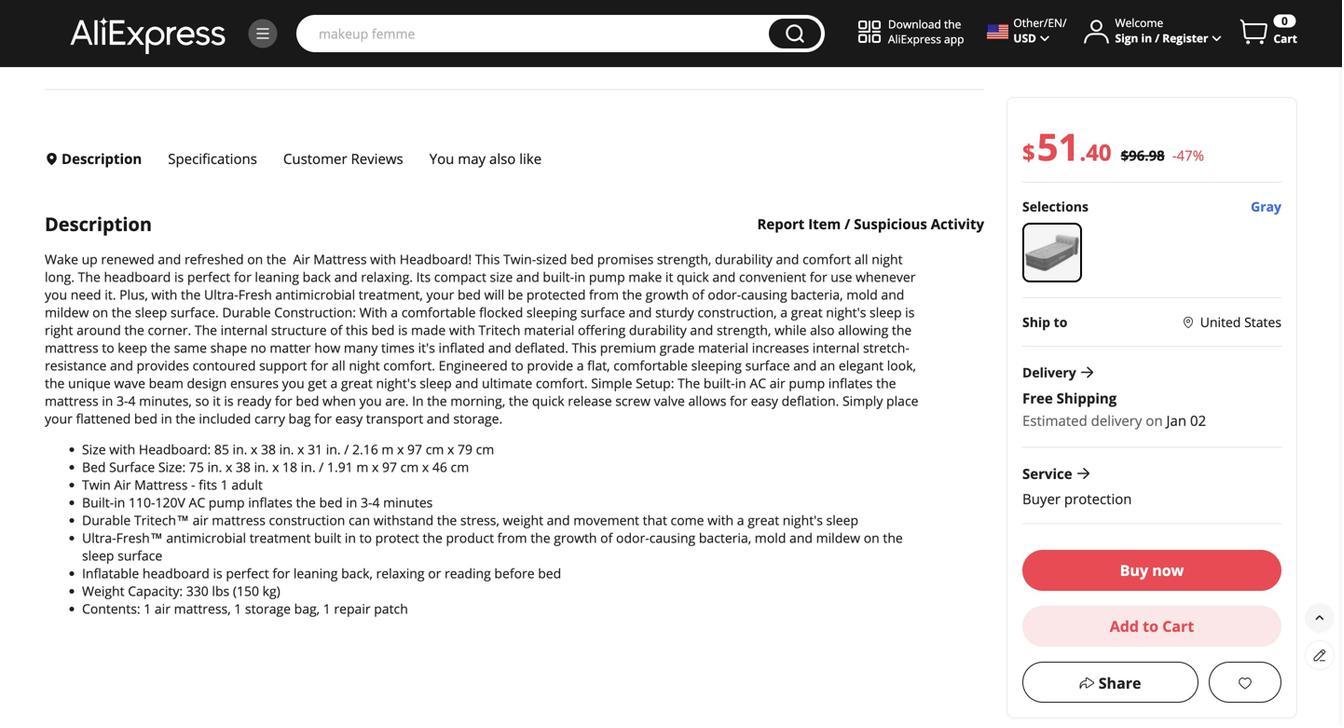 Task type: locate. For each thing, give the bounding box(es) containing it.
mattress down the adult
[[212, 512, 266, 529]]

before
[[495, 565, 535, 583]]

0 vertical spatial mattress
[[314, 251, 367, 268]]

share
[[1099, 673, 1142, 693]]

growth right the weight
[[554, 529, 597, 547]]

in left 110-
[[114, 494, 125, 512]]

in. right 18
[[301, 458, 316, 476]]

1 horizontal spatial free shipping · 11-day delivery
[[363, 0, 496, 37]]

cm left 79
[[426, 441, 444, 458]]

1 vertical spatial mold
[[755, 529, 786, 547]]

to inside add to cart button
[[1143, 616, 1159, 636]]

0 vertical spatial pump
[[589, 268, 625, 286]]

resistance
[[45, 357, 107, 375]]

great down many
[[341, 375, 373, 392]]

1 vertical spatial odor-
[[616, 529, 650, 547]]

11- for second 'free shipping · 11-day delivery' link from the right
[[455, 0, 475, 18]]

0 horizontal spatial growth
[[554, 529, 597, 547]]

0 horizontal spatial 97
[[382, 458, 397, 476]]

for right ready
[[275, 392, 293, 410]]

1 horizontal spatial mattress
[[314, 251, 367, 268]]

mold inside wake up renewed and refreshed on the  air mattress with headboard! this twin-sized bed promises strength, durability and comfort all night long. the headboard is perfect for leaning back and relaxing. its compact size and built-in pump make it quick and convenient for use whenever you need it. plus, with the ultra-fresh antimicrobial treatment, your bed will be protected from the growth of odor-causing bacteria, mold and mildew on the sleep surface. durable construction: with a comfortable flocked sleeping surface and sturdy construction, a great night's sleep is right around the corner. the internal structure of this bed is made with tritech material offering durability and strength, while also allowing the mattress to keep the same shape no matter how many times it's inflated and deflated. this premium grade material increases internal stretch- resistance and provides contoured support for all night comfort. engineered to provide a flat, comfortable sleeping surface and an elegant look, the unique wave beam design ensures you get a great night's sleep and ultimate comfort. simple setup: the built-in ac air pump inflates the mattress in 3-4 minutes, so it is ready for bed when you are. in the morning, the quick release screw valve allows for easy deflation. simply place your flattened bed in the included carry bag for easy transport and storage.
[[847, 286, 878, 304]]

1 horizontal spatial free shipping · 11-day delivery link
[[363, 0, 507, 37]]

1 vertical spatial leaning
[[294, 565, 338, 583]]

right
[[45, 321, 73, 339]]

- inside the size with headboard: 85 in. x 38 in. x 31 in. / 2.16 m x 97 cm x 79 cm bed surface size: 75 in. x 38 in. x 18 in. / 1.91 m x 97 cm x 46 cm twin air mattress - fits 1 adult built-in 110-120v ac pump inflates the bed in 3-4 minutes durable tritech™ air mattress construction can withstand the stress, weight and movement that come with a great night's sleep ultra-fresh™ antimicrobial treatment built in to protect the product from the growth of odor-causing bacteria, mold and mildew on the sleep surface inflatable headboard is perfect for leaning back, relaxing or reading before bed weight capacity: 330 lbs (150 kg) contents: 1 air mattress, 1 storage bag, 1 repair patch
[[191, 476, 195, 494]]

flattened
[[76, 410, 131, 428]]

1 horizontal spatial internal
[[813, 339, 860, 357]]

storage
[[245, 600, 291, 618]]

m right 2.16 in the bottom left of the page
[[382, 441, 394, 458]]

0 vertical spatial ultra-
[[204, 286, 238, 304]]

1 horizontal spatial also
[[810, 321, 835, 339]]

ensures
[[230, 375, 279, 392]]

for inside the size with headboard: 85 in. x 38 in. x 31 in. / 2.16 m x 97 cm x 79 cm bed surface size: 75 in. x 38 in. x 18 in. / 1.91 m x 97 cm x 46 cm twin air mattress - fits 1 adult built-in 110-120v ac pump inflates the bed in 3-4 minutes durable tritech™ air mattress construction can withstand the stress, weight and movement that come with a great night's sleep ultra-fresh™ antimicrobial treatment built in to protect the product from the growth of odor-causing bacteria, mold and mildew on the sleep surface inflatable headboard is perfect for leaning back, relaxing or reading before bed weight capacity: 330 lbs (150 kg) contents: 1 air mattress, 1 storage bag, 1 repair patch
[[273, 565, 290, 583]]

ac right 120v at bottom left
[[189, 494, 205, 512]]

is right 330
[[213, 565, 223, 583]]

strength, up sturdy at the top of the page
[[657, 251, 712, 268]]

material down construction,
[[698, 339, 749, 357]]

delivery inside free shipping estimated delivery on jan 02
[[1092, 411, 1143, 430]]

0 vertical spatial night's
[[826, 304, 867, 321]]

inflates inside the size with headboard: 85 in. x 38 in. x 31 in. / 2.16 m x 97 cm x 79 cm bed surface size: 75 in. x 38 in. x 18 in. / 1.91 m x 97 cm x 46 cm twin air mattress - fits 1 adult built-in 110-120v ac pump inflates the bed in 3-4 minutes durable tritech™ air mattress construction can withstand the stress, weight and movement that come with a great night's sleep ultra-fresh™ antimicrobial treatment built in to protect the product from the growth of odor-causing bacteria, mold and mildew on the sleep surface inflatable headboard is perfect for leaning back, relaxing or reading before bed weight capacity: 330 lbs (150 kg) contents: 1 air mattress, 1 storage bag, 1 repair patch
[[248, 494, 293, 512]]

from inside wake up renewed and refreshed on the  air mattress with headboard! this twin-sized bed promises strength, durability and comfort all night long. the headboard is perfect for leaning back and relaxing. its compact size and built-in pump make it quick and convenient for use whenever you need it. plus, with the ultra-fresh antimicrobial treatment, your bed will be protected from the growth of odor-causing bacteria, mold and mildew on the sleep surface. durable construction: with a comfortable flocked sleeping surface and sturdy construction, a great night's sleep is right around the corner. the internal structure of this bed is made with tritech material offering durability and strength, while also allowing the mattress to keep the same shape no matter how many times it's inflated and deflated. this premium grade material increases internal stretch- resistance and provides contoured support for all night comfort. engineered to provide a flat, comfortable sleeping surface and an elegant look, the unique wave beam design ensures you get a great night's sleep and ultimate comfort. simple setup: the built-in ac air pump inflates the mattress in 3-4 minutes, so it is ready for bed when you are. in the morning, the quick release screw valve allows for easy deflation. simply place your flattened bed in the included carry bag for easy transport and storage.
[[589, 286, 619, 304]]

2 vertical spatial mattress
[[212, 512, 266, 529]]

·
[[289, 0, 293, 18], [449, 0, 452, 18], [926, 0, 929, 18]]

1 vertical spatial cart
[[1163, 616, 1195, 636]]

0 horizontal spatial durable
[[82, 512, 131, 529]]

0 horizontal spatial causing
[[650, 529, 696, 547]]

1 vertical spatial from
[[498, 529, 527, 547]]

antimicrobial down 120v at bottom left
[[166, 529, 246, 547]]

times
[[381, 339, 415, 357]]

durable
[[222, 304, 271, 321], [82, 512, 131, 529]]

beam
[[149, 375, 184, 392]]

bag
[[289, 410, 311, 428]]

3- right unique
[[117, 392, 128, 410]]

night down this
[[349, 357, 380, 375]]

so
[[195, 392, 209, 410]]

ac inside wake up renewed and refreshed on the  air mattress with headboard! this twin-sized bed promises strength, durability and comfort all night long. the headboard is perfect for leaning back and relaxing. its compact size and built-in pump make it quick and convenient for use whenever you need it. plus, with the ultra-fresh antimicrobial treatment, your bed will be protected from the growth of odor-causing bacteria, mold and mildew on the sleep surface. durable construction: with a comfortable flocked sleeping surface and sturdy construction, a great night's sleep is right around the corner. the internal structure of this bed is made with tritech material offering durability and strength, while also allowing the mattress to keep the same shape no matter how many times it's inflated and deflated. this premium grade material increases internal stretch- resistance and provides contoured support for all night comfort. engineered to provide a flat, comfortable sleeping surface and an elegant look, the unique wave beam design ensures you get a great night's sleep and ultimate comfort. simple setup: the built-in ac air pump inflates the mattress in 3-4 minutes, so it is ready for bed when you are. in the morning, the quick release screw valve allows for easy deflation. simply place your flattened bed in the included carry bag for easy transport and storage.
[[750, 375, 767, 392]]

3 free shipping · 11-day delivery link from the left
[[840, 0, 985, 37]]

1 vertical spatial bacteria,
[[699, 529, 752, 547]]

in. left 31
[[279, 441, 294, 458]]

2 vertical spatial surface
[[118, 547, 162, 565]]

- inside $ 5 1 . 4 0 $96.98 -47%
[[1173, 146, 1177, 165]]

provide
[[527, 357, 574, 375]]

1 day from the left
[[315, 0, 337, 18]]

great right come
[[748, 512, 780, 529]]

causing
[[741, 286, 788, 304], [650, 529, 696, 547]]

mildew
[[45, 304, 89, 321], [816, 529, 861, 547]]

0 horizontal spatial durability
[[629, 321, 687, 339]]

air inside the size with headboard: 85 in. x 38 in. x 31 in. / 2.16 m x 97 cm x 79 cm bed surface size: 75 in. x 38 in. x 18 in. / 1.91 m x 97 cm x 46 cm twin air mattress - fits 1 adult built-in 110-120v ac pump inflates the bed in 3-4 minutes durable tritech™ air mattress construction can withstand the stress, weight and movement that come with a great night's sleep ultra-fresh™ antimicrobial treatment built in to protect the product from the growth of odor-causing bacteria, mold and mildew on the sleep surface inflatable headboard is perfect for leaning back, relaxing or reading before bed weight capacity: 330 lbs (150 kg) contents: 1 air mattress, 1 storage bag, 1 repair patch
[[114, 476, 131, 494]]

night's inside the size with headboard: 85 in. x 38 in. x 31 in. / 2.16 m x 97 cm x 79 cm bed surface size: 75 in. x 38 in. x 18 in. / 1.91 m x 97 cm x 46 cm twin air mattress - fits 1 adult built-in 110-120v ac pump inflates the bed in 3-4 minutes durable tritech™ air mattress construction can withstand the stress, weight and movement that come with a great night's sleep ultra-fresh™ antimicrobial treatment built in to protect the product from the growth of odor-causing bacteria, mold and mildew on the sleep surface inflatable headboard is perfect for leaning back, relaxing or reading before bed weight capacity: 330 lbs (150 kg) contents: 1 air mattress, 1 storage bag, 1 repair patch
[[783, 512, 823, 529]]

0 vertical spatial ac
[[750, 375, 767, 392]]

lbs
[[212, 583, 230, 600]]

1 horizontal spatial comfort.
[[536, 375, 588, 392]]

0 vertical spatial mildew
[[45, 304, 89, 321]]

2 · from the left
[[449, 0, 452, 18]]

0 horizontal spatial you
[[45, 286, 67, 304]]

whenever
[[856, 268, 916, 286]]

/ for item
[[845, 215, 851, 234]]

3- inside the size with headboard: 85 in. x 38 in. x 31 in. / 2.16 m x 97 cm x 79 cm bed surface size: 75 in. x 38 in. x 18 in. / 1.91 m x 97 cm x 46 cm twin air mattress - fits 1 adult built-in 110-120v ac pump inflates the bed in 3-4 minutes durable tritech™ air mattress construction can withstand the stress, weight and movement that come with a great night's sleep ultra-fresh™ antimicrobial treatment built in to protect the product from the growth of odor-causing bacteria, mold and mildew on the sleep surface inflatable headboard is perfect for leaning back, relaxing or reading before bed weight capacity: 330 lbs (150 kg) contents: 1 air mattress, 1 storage bag, 1 repair patch
[[361, 494, 372, 512]]

it's
[[418, 339, 435, 357]]

1 vertical spatial 0
[[1099, 137, 1112, 167]]

built- right twin-
[[543, 268, 574, 286]]

easy
[[751, 392, 779, 410], [335, 410, 363, 428]]

great
[[791, 304, 823, 321], [341, 375, 373, 392], [748, 512, 780, 529]]

headboard inside the size with headboard: 85 in. x 38 in. x 31 in. / 2.16 m x 97 cm x 79 cm bed surface size: 75 in. x 38 in. x 18 in. / 1.91 m x 97 cm x 46 cm twin air mattress - fits 1 adult built-in 110-120v ac pump inflates the bed in 3-4 minutes durable tritech™ air mattress construction can withstand the stress, weight and movement that come with a great night's sleep ultra-fresh™ antimicrobial treatment built in to protect the product from the growth of odor-causing bacteria, mold and mildew on the sleep surface inflatable headboard is perfect for leaning back, relaxing or reading before bed weight capacity: 330 lbs (150 kg) contents: 1 air mattress, 1 storage bag, 1 repair patch
[[143, 565, 210, 583]]

report
[[758, 215, 805, 234]]

- left fits
[[191, 476, 195, 494]]

1 horizontal spatial cart
[[1274, 31, 1298, 46]]

strength, left while
[[717, 321, 772, 339]]

wake
[[45, 251, 78, 268]]

no
[[251, 339, 266, 357]]

contents:
[[82, 600, 140, 618]]

premium
[[600, 339, 657, 357]]

1 horizontal spatial the
[[195, 321, 217, 339]]

sign in / register
[[1116, 30, 1209, 46]]

deflation.
[[782, 392, 839, 410]]

of right the make
[[692, 286, 705, 304]]

4 inside the size with headboard: 85 in. x 38 in. x 31 in. / 2.16 m x 97 cm x 79 cm bed surface size: 75 in. x 38 in. x 18 in. / 1.91 m x 97 cm x 46 cm twin air mattress - fits 1 adult built-in 110-120v ac pump inflates the bed in 3-4 minutes durable tritech™ air mattress construction can withstand the stress, weight and movement that come with a great night's sleep ultra-fresh™ antimicrobial treatment built in to protect the product from the growth of odor-causing bacteria, mold and mildew on the sleep surface inflatable headboard is perfect for leaning back, relaxing or reading before bed weight capacity: 330 lbs (150 kg) contents: 1 air mattress, 1 storage bag, 1 repair patch
[[372, 494, 380, 512]]

this right deflated.
[[572, 339, 597, 357]]

causing right 'movement'
[[650, 529, 696, 547]]

add
[[1110, 616, 1139, 636]]

79
[[458, 441, 473, 458]]

1 vertical spatial 3-
[[361, 494, 372, 512]]

0 vertical spatial causing
[[741, 286, 788, 304]]

38 right 85
[[236, 458, 251, 476]]

1 vertical spatial antimicrobial
[[166, 529, 246, 547]]

a right get
[[331, 375, 338, 392]]

0 horizontal spatial all
[[332, 357, 346, 375]]

$ 5 1 . 4 0 $96.98 -47%
[[1023, 121, 1205, 172]]

you
[[430, 149, 454, 169]]

night down suspicious
[[872, 251, 903, 268]]

0 horizontal spatial easy
[[335, 410, 363, 428]]

1 horizontal spatial 4
[[372, 494, 380, 512]]

for up shape
[[234, 268, 252, 286]]

1 vertical spatial growth
[[554, 529, 597, 547]]

1 11- from the left
[[296, 0, 315, 18]]

buy
[[1120, 560, 1149, 580]]

perfect up storage
[[226, 565, 269, 583]]

structure
[[271, 321, 327, 339]]

the inside "download the aliexpress app"
[[945, 16, 962, 31]]

on
[[247, 251, 263, 268], [92, 304, 108, 321], [1146, 411, 1163, 430], [864, 529, 880, 547]]

1 horizontal spatial of
[[601, 529, 613, 547]]

only 10 left
[[1023, 596, 1092, 613]]

0 vertical spatial odor-
[[708, 286, 741, 304]]

use
[[831, 268, 853, 286]]

38
[[261, 441, 276, 458], [236, 458, 251, 476]]

3 11- from the left
[[933, 0, 952, 18]]

you left get
[[282, 375, 305, 392]]

1 horizontal spatial durable
[[222, 304, 271, 321]]

0 vertical spatial of
[[692, 286, 705, 304]]

all right get
[[332, 357, 346, 375]]

1 vertical spatial headboard
[[143, 565, 210, 583]]

0 vertical spatial surface
[[581, 304, 626, 321]]

1 vertical spatial causing
[[650, 529, 696, 547]]

mold right come
[[755, 529, 786, 547]]

durability
[[715, 251, 773, 268], [629, 321, 687, 339]]

is up surface.
[[174, 268, 184, 286]]

0 horizontal spatial it
[[213, 392, 221, 410]]

0 horizontal spatial antimicrobial
[[166, 529, 246, 547]]

your left the flattened
[[45, 410, 73, 428]]

1 · from the left
[[289, 0, 293, 18]]

1 horizontal spatial ·
[[449, 0, 452, 18]]

0 horizontal spatial ac
[[189, 494, 205, 512]]

0 vertical spatial description
[[62, 149, 142, 169]]

size
[[82, 441, 106, 458]]

bag,
[[294, 600, 320, 618]]

from inside the size with headboard: 85 in. x 38 in. x 31 in. / 2.16 m x 97 cm x 79 cm bed surface size: 75 in. x 38 in. x 18 in. / 1.91 m x 97 cm x 46 cm twin air mattress - fits 1 adult built-in 110-120v ac pump inflates the bed in 3-4 minutes durable tritech™ air mattress construction can withstand the stress, weight and movement that come with a great night's sleep ultra-fresh™ antimicrobial treatment built in to protect the product from the growth of odor-causing bacteria, mold and mildew on the sleep surface inflatable headboard is perfect for leaning back, relaxing or reading before bed weight capacity: 330 lbs (150 kg) contents: 1 air mattress, 1 storage bag, 1 repair patch
[[498, 529, 527, 547]]

.
[[1080, 137, 1086, 167]]

surface
[[581, 304, 626, 321], [746, 357, 790, 375], [118, 547, 162, 565]]

in. left 18
[[254, 458, 269, 476]]

to inside the size with headboard: 85 in. x 38 in. x 31 in. / 2.16 m x 97 cm x 79 cm bed surface size: 75 in. x 38 in. x 18 in. / 1.91 m x 97 cm x 46 cm twin air mattress - fits 1 adult built-in 110-120v ac pump inflates the bed in 3-4 minutes durable tritech™ air mattress construction can withstand the stress, weight and movement that come with a great night's sleep ultra-fresh™ antimicrobial treatment built in to protect the product from the growth of odor-causing bacteria, mold and mildew on the sleep surface inflatable headboard is perfect for leaning back, relaxing or reading before bed weight capacity: 330 lbs (150 kg) contents: 1 air mattress, 1 storage bag, 1 repair patch
[[360, 529, 372, 547]]

2 11- from the left
[[455, 0, 475, 18]]

add to cart
[[1110, 616, 1195, 636]]

mattress up 'tritech™'
[[134, 476, 188, 494]]

inflates down stretch-
[[829, 375, 873, 392]]

quick
[[677, 268, 709, 286], [532, 392, 565, 410]]

to left provide
[[511, 357, 524, 375]]

1 vertical spatial inflates
[[248, 494, 293, 512]]

1 vertical spatial ac
[[189, 494, 205, 512]]

from up before
[[498, 529, 527, 547]]

3- left withstand
[[361, 494, 372, 512]]

with right come
[[708, 512, 734, 529]]

inflates
[[829, 375, 873, 392], [248, 494, 293, 512]]

0 vertical spatial built-
[[543, 268, 574, 286]]

durability up setup:
[[629, 321, 687, 339]]

1 vertical spatial this
[[572, 339, 597, 357]]

a right with
[[391, 304, 398, 321]]

material up provide
[[524, 321, 575, 339]]

also inside wake up renewed and refreshed on the  air mattress with headboard! this twin-sized bed promises strength, durability and comfort all night long. the headboard is perfect for leaning back and relaxing. its compact size and built-in pump make it quick and convenient for use whenever you need it. plus, with the ultra-fresh antimicrobial treatment, your bed will be protected from the growth of odor-causing bacteria, mold and mildew on the sleep surface. durable construction: with a comfortable flocked sleeping surface and sturdy construction, a great night's sleep is right around the corner. the internal structure of this bed is made with tritech material offering durability and strength, while also allowing the mattress to keep the same shape no matter how many times it's inflated and deflated. this premium grade material increases internal stretch- resistance and provides contoured support for all night comfort. engineered to provide a flat, comfortable sleeping surface and an elegant look, the unique wave beam design ensures you get a great night's sleep and ultimate comfort. simple setup: the built-in ac air pump inflates the mattress in 3-4 minutes, so it is ready for bed when you are. in the morning, the quick release screw valve allows for easy deflation. simply place your flattened bed in the included carry bag for easy transport and storage.
[[810, 321, 835, 339]]

surface.
[[171, 304, 219, 321]]

1 horizontal spatial day
[[475, 0, 496, 18]]

capacity:
[[128, 583, 183, 600]]

0 vertical spatial bacteria,
[[791, 286, 843, 304]]

for right bag
[[314, 410, 332, 428]]

customer reviews link
[[270, 141, 417, 177]]

leaning left back
[[255, 268, 299, 286]]

screw
[[616, 392, 651, 410]]

1 free shipping · 11-day delivery link from the left
[[204, 0, 348, 37]]

up
[[82, 251, 98, 268]]

0 horizontal spatial 38
[[236, 458, 251, 476]]

mattress inside the size with headboard: 85 in. x 38 in. x 31 in. / 2.16 m x 97 cm x 79 cm bed surface size: 75 in. x 38 in. x 18 in. / 1.91 m x 97 cm x 46 cm twin air mattress - fits 1 adult built-in 110-120v ac pump inflates the bed in 3-4 minutes durable tritech™ air mattress construction can withstand the stress, weight and movement that come with a great night's sleep ultra-fresh™ antimicrobial treatment built in to protect the product from the growth of odor-causing bacteria, mold and mildew on the sleep surface inflatable headboard is perfect for leaning back, relaxing or reading before bed weight capacity: 330 lbs (150 kg) contents: 1 air mattress, 1 storage bag, 1 repair patch
[[212, 512, 266, 529]]

ac inside the size with headboard: 85 in. x 38 in. x 31 in. / 2.16 m x 97 cm x 79 cm bed surface size: 75 in. x 38 in. x 18 in. / 1.91 m x 97 cm x 46 cm twin air mattress - fits 1 adult built-in 110-120v ac pump inflates the bed in 3-4 minutes durable tritech™ air mattress construction can withstand the stress, weight and movement that come with a great night's sleep ultra-fresh™ antimicrobial treatment built in to protect the product from the growth of odor-causing bacteria, mold and mildew on the sleep surface inflatable headboard is perfect for leaning back, relaxing or reading before bed weight capacity: 330 lbs (150 kg) contents: 1 air mattress, 1 storage bag, 1 repair patch
[[189, 494, 205, 512]]

5
[[1037, 121, 1059, 172]]

0 horizontal spatial night's
[[376, 375, 416, 392]]

you left are.
[[360, 392, 382, 410]]

built
[[314, 529, 341, 547]]

cart inside button
[[1163, 616, 1195, 636]]

1 horizontal spatial -
[[1173, 146, 1177, 165]]

/ right item
[[845, 215, 851, 234]]

the
[[945, 16, 962, 31], [181, 286, 201, 304], [622, 286, 642, 304], [112, 304, 132, 321], [124, 321, 144, 339], [892, 321, 912, 339], [151, 339, 171, 357], [45, 375, 65, 392], [877, 375, 897, 392], [427, 392, 447, 410], [509, 392, 529, 410], [176, 410, 196, 428], [296, 494, 316, 512], [437, 512, 457, 529], [423, 529, 443, 547], [531, 529, 551, 547], [883, 529, 903, 547]]

0 inside 0 cart
[[1282, 13, 1288, 28]]

for right support
[[311, 357, 328, 375]]

1 horizontal spatial night's
[[783, 512, 823, 529]]

bacteria, inside wake up renewed and refreshed on the  air mattress with headboard! this twin-sized bed promises strength, durability and comfort all night long. the headboard is perfect for leaning back and relaxing. its compact size and built-in pump make it quick and convenient for use whenever you need it. plus, with the ultra-fresh antimicrobial treatment, your bed will be protected from the growth of odor-causing bacteria, mold and mildew on the sleep surface. durable construction: with a comfortable flocked sleeping surface and sturdy construction, a great night's sleep is right around the corner. the internal structure of this bed is made with tritech material offering durability and strength, while also allowing the mattress to keep the same shape no matter how many times it's inflated and deflated. this premium grade material increases internal stretch- resistance and provides contoured support for all night comfort. engineered to provide a flat, comfortable sleeping surface and an elegant look, the unique wave beam design ensures you get a great night's sleep and ultimate comfort. simple setup: the built-in ac air pump inflates the mattress in 3-4 minutes, so it is ready for bed when you are. in the morning, the quick release screw valve allows for easy deflation. simply place your flattened bed in the included carry bag for easy transport and storage.
[[791, 286, 843, 304]]

with
[[360, 304, 388, 321]]

compact
[[434, 268, 487, 286]]

specifications link
[[155, 141, 270, 177]]

1 vertical spatial durable
[[82, 512, 131, 529]]

for left use
[[810, 268, 828, 286]]

of left the that
[[601, 529, 613, 547]]

2 horizontal spatial 11-
[[933, 0, 952, 18]]

0 vertical spatial 3-
[[117, 392, 128, 410]]

2 horizontal spatial 4
[[1086, 137, 1099, 167]]

ship
[[1023, 313, 1051, 331]]

0 horizontal spatial the
[[78, 268, 101, 286]]

size
[[490, 268, 513, 286]]

air left 330
[[155, 600, 171, 618]]

the
[[78, 268, 101, 286], [195, 321, 217, 339], [678, 375, 701, 392]]

0 horizontal spatial mildew
[[45, 304, 89, 321]]

1 horizontal spatial built-
[[704, 375, 735, 392]]

0 vertical spatial it
[[666, 268, 674, 286]]

0 vertical spatial air
[[293, 251, 310, 268]]

jan
[[1167, 411, 1187, 430]]

11- for 1st 'free shipping · 11-day delivery' link from right
[[933, 0, 952, 18]]

0 horizontal spatial strength,
[[657, 251, 712, 268]]

leaning
[[255, 268, 299, 286], [294, 565, 338, 583]]

also
[[490, 149, 516, 169], [810, 321, 835, 339]]

allowing
[[838, 321, 889, 339]]

makeup femme text field
[[310, 24, 760, 43]]

an
[[820, 357, 836, 375]]

1 horizontal spatial causing
[[741, 286, 788, 304]]

1 horizontal spatial 38
[[261, 441, 276, 458]]

sleeping up allows
[[692, 357, 742, 375]]

antimicrobial up structure
[[275, 286, 355, 304]]

0 horizontal spatial free shipping · 11-day delivery link
[[204, 0, 348, 37]]

- right $96.98
[[1173, 146, 1177, 165]]

causing inside wake up renewed and refreshed on the  air mattress with headboard! this twin-sized bed promises strength, durability and comfort all night long. the headboard is perfect for leaning back and relaxing. its compact size and built-in pump make it quick and convenient for use whenever you need it. plus, with the ultra-fresh antimicrobial treatment, your bed will be protected from the growth of odor-causing bacteria, mold and mildew on the sleep surface. durable construction: with a comfortable flocked sleeping surface and sturdy construction, a great night's sleep is right around the corner. the internal structure of this bed is made with tritech material offering durability and strength, while also allowing the mattress to keep the same shape no matter how many times it's inflated and deflated. this premium grade material increases internal stretch- resistance and provides contoured support for all night comfort. engineered to provide a flat, comfortable sleeping surface and an elegant look, the unique wave beam design ensures you get a great night's sleep and ultimate comfort. simple setup: the built-in ac air pump inflates the mattress in 3-4 minutes, so it is ready for bed when you are. in the morning, the quick release screw valve allows for easy deflation. simply place your flattened bed in the included carry bag for easy transport and storage.
[[741, 286, 788, 304]]

0 horizontal spatial ultra-
[[82, 529, 116, 547]]

surface up capacity:
[[118, 547, 162, 565]]

bacteria, inside the size with headboard: 85 in. x 38 in. x 31 in. / 2.16 m x 97 cm x 79 cm bed surface size: 75 in. x 38 in. x 18 in. / 1.91 m x 97 cm x 46 cm twin air mattress - fits 1 adult built-in 110-120v ac pump inflates the bed in 3-4 minutes durable tritech™ air mattress construction can withstand the stress, weight and movement that come with a great night's sleep ultra-fresh™ antimicrobial treatment built in to protect the product from the growth of odor-causing bacteria, mold and mildew on the sleep surface inflatable headboard is perfect for leaning back, relaxing or reading before bed weight capacity: 330 lbs (150 kg) contents: 1 air mattress, 1 storage bag, 1 repair patch
[[699, 529, 752, 547]]

growth inside wake up renewed and refreshed on the  air mattress with headboard! this twin-sized bed promises strength, durability and comfort all night long. the headboard is perfect for leaning back and relaxing. its compact size and built-in pump make it quick and convenient for use whenever you need it. plus, with the ultra-fresh antimicrobial treatment, your bed will be protected from the growth of odor-causing bacteria, mold and mildew on the sleep surface. durable construction: with a comfortable flocked sleeping surface and sturdy construction, a great night's sleep is right around the corner. the internal structure of this bed is made with tritech material offering durability and strength, while also allowing the mattress to keep the same shape no matter how many times it's inflated and deflated. this premium grade material increases internal stretch- resistance and provides contoured support for all night comfort. engineered to provide a flat, comfortable sleeping surface and an elegant look, the unique wave beam design ensures you get a great night's sleep and ultimate comfort. simple setup: the built-in ac air pump inflates the mattress in 3-4 minutes, so it is ready for bed when you are. in the morning, the quick release screw valve allows for easy deflation. simply place your flattened bed in the included carry bag for easy transport and storage.
[[646, 286, 689, 304]]

and
[[158, 251, 181, 268], [776, 251, 799, 268], [334, 268, 358, 286], [516, 268, 540, 286], [713, 268, 736, 286], [882, 286, 905, 304], [629, 304, 652, 321], [690, 321, 714, 339], [488, 339, 512, 357], [110, 357, 133, 375], [794, 357, 817, 375], [455, 375, 479, 392], [427, 410, 450, 428], [547, 512, 570, 529], [790, 529, 813, 547]]

activity
[[931, 215, 985, 234]]

headboard inside wake up renewed and refreshed on the  air mattress with headboard! this twin-sized bed promises strength, durability and comfort all night long. the headboard is perfect for leaning back and relaxing. its compact size and built-in pump make it quick and convenient for use whenever you need it. plus, with the ultra-fresh antimicrobial treatment, your bed will be protected from the growth of odor-causing bacteria, mold and mildew on the sleep surface. durable construction: with a comfortable flocked sleeping surface and sturdy construction, a great night's sleep is right around the corner. the internal structure of this bed is made with tritech material offering durability and strength, while also allowing the mattress to keep the same shape no matter how many times it's inflated and deflated. this premium grade material increases internal stretch- resistance and provides contoured support for all night comfort. engineered to provide a flat, comfortable sleeping surface and an elegant look, the unique wave beam design ensures you get a great night's sleep and ultimate comfort. simple setup: the built-in ac air pump inflates the mattress in 3-4 minutes, so it is ready for bed when you are. in the morning, the quick release screw valve allows for easy deflation. simply place your flattened bed in the included carry bag for easy transport and storage.
[[104, 268, 171, 286]]

bacteria, down comfort on the right of page
[[791, 286, 843, 304]]

air down the increases
[[770, 375, 786, 392]]

leaning up bag,
[[294, 565, 338, 583]]

97
[[408, 441, 422, 458], [382, 458, 397, 476]]

0 vertical spatial durability
[[715, 251, 773, 268]]

1 horizontal spatial it
[[666, 268, 674, 286]]

odor- left come
[[616, 529, 650, 547]]

sleep
[[135, 304, 167, 321], [870, 304, 902, 321], [420, 375, 452, 392], [827, 512, 859, 529], [82, 547, 114, 565]]

0 vertical spatial all
[[855, 251, 869, 268]]

it right so
[[213, 392, 221, 410]]

causing up while
[[741, 286, 788, 304]]

bed left when
[[296, 392, 319, 410]]

1 horizontal spatial pump
[[589, 268, 625, 286]]

make
[[629, 268, 662, 286]]

is inside the size with headboard: 85 in. x 38 in. x 31 in. / 2.16 m x 97 cm x 79 cm bed surface size: 75 in. x 38 in. x 18 in. / 1.91 m x 97 cm x 46 cm twin air mattress - fits 1 adult built-in 110-120v ac pump inflates the bed in 3-4 minutes durable tritech™ air mattress construction can withstand the stress, weight and movement that come with a great night's sleep ultra-fresh™ antimicrobial treatment built in to protect the product from the growth of odor-causing bacteria, mold and mildew on the sleep surface inflatable headboard is perfect for leaning back, relaxing or reading before bed weight capacity: 330 lbs (150 kg) contents: 1 air mattress, 1 storage bag, 1 repair patch
[[213, 565, 223, 583]]

0 horizontal spatial pump
[[209, 494, 245, 512]]

growth
[[646, 286, 689, 304], [554, 529, 597, 547]]

None button
[[769, 19, 821, 48]]

inflated
[[439, 339, 485, 357]]

4 left minutes, on the bottom left of page
[[128, 392, 136, 410]]

internal down fresh
[[221, 321, 268, 339]]

your down headboard!
[[427, 286, 454, 304]]

mold inside the size with headboard: 85 in. x 38 in. x 31 in. / 2.16 m x 97 cm x 79 cm bed surface size: 75 in. x 38 in. x 18 in. / 1.91 m x 97 cm x 46 cm twin air mattress - fits 1 adult built-in 110-120v ac pump inflates the bed in 3-4 minutes durable tritech™ air mattress construction can withstand the stress, weight and movement that come with a great night's sleep ultra-fresh™ antimicrobial treatment built in to protect the product from the growth of odor-causing bacteria, mold and mildew on the sleep surface inflatable headboard is perfect for leaning back, relaxing or reading before bed weight capacity: 330 lbs (150 kg) contents: 1 air mattress, 1 storage bag, 1 repair patch
[[755, 529, 786, 547]]

/ left 2.16 in the bottom left of the page
[[344, 441, 349, 458]]

x left 79
[[448, 441, 454, 458]]

surface down while
[[746, 357, 790, 375]]

ultra- down built-
[[82, 529, 116, 547]]

may
[[458, 149, 486, 169]]

2 vertical spatial pump
[[209, 494, 245, 512]]

bed
[[82, 458, 106, 476]]

perfect inside the size with headboard: 85 in. x 38 in. x 31 in. / 2.16 m x 97 cm x 79 cm bed surface size: 75 in. x 38 in. x 18 in. / 1.91 m x 97 cm x 46 cm twin air mattress - fits 1 adult built-in 110-120v ac pump inflates the bed in 3-4 minutes durable tritech™ air mattress construction can withstand the stress, weight and movement that come with a great night's sleep ultra-fresh™ antimicrobial treatment built in to protect the product from the growth of odor-causing bacteria, mold and mildew on the sleep surface inflatable headboard is perfect for leaning back, relaxing or reading before bed weight capacity: 330 lbs (150 kg) contents: 1 air mattress, 1 storage bag, 1 repair patch
[[226, 565, 269, 583]]

patch
[[374, 600, 408, 618]]

1 horizontal spatial odor-
[[708, 286, 741, 304]]

air inside wake up renewed and refreshed on the  air mattress with headboard! this twin-sized bed promises strength, durability and comfort all night long. the headboard is perfect for leaning back and relaxing. its compact size and built-in pump make it quick and convenient for use whenever you need it. plus, with the ultra-fresh antimicrobial treatment, your bed will be protected from the growth of odor-causing bacteria, mold and mildew on the sleep surface. durable construction: with a comfortable flocked sleeping surface and sturdy construction, a great night's sleep is right around the corner. the internal structure of this bed is made with tritech material offering durability and strength, while also allowing the mattress to keep the same shape no matter how many times it's inflated and deflated. this premium grade material increases internal stretch- resistance and provides contoured support for all night comfort. engineered to provide a flat, comfortable sleeping surface and an elegant look, the unique wave beam design ensures you get a great night's sleep and ultimate comfort. simple setup: the built-in ac air pump inflates the mattress in 3-4 minutes, so it is ready for bed when you are. in the morning, the quick release screw valve allows for easy deflation. simply place your flattened bed in the included carry bag for easy transport and storage.
[[293, 251, 310, 268]]

pump inside the size with headboard: 85 in. x 38 in. x 31 in. / 2.16 m x 97 cm x 79 cm bed surface size: 75 in. x 38 in. x 18 in. / 1.91 m x 97 cm x 46 cm twin air mattress - fits 1 adult built-in 110-120v ac pump inflates the bed in 3-4 minutes durable tritech™ air mattress construction can withstand the stress, weight and movement that come with a great night's sleep ultra-fresh™ antimicrobial treatment built in to protect the product from the growth of odor-causing bacteria, mold and mildew on the sleep surface inflatable headboard is perfect for leaning back, relaxing or reading before bed weight capacity: 330 lbs (150 kg) contents: 1 air mattress, 1 storage bag, 1 repair patch
[[209, 494, 245, 512]]

from
[[589, 286, 619, 304], [498, 529, 527, 547]]

the right setup:
[[678, 375, 701, 392]]

1 horizontal spatial ultra-
[[204, 286, 238, 304]]

sleeping up deflated.
[[527, 304, 577, 321]]

0 horizontal spatial -
[[191, 476, 195, 494]]

0 horizontal spatial cart
[[1163, 616, 1195, 636]]

item
[[809, 215, 841, 234]]

ultra- inside the size with headboard: 85 in. x 38 in. x 31 in. / 2.16 m x 97 cm x 79 cm bed surface size: 75 in. x 38 in. x 18 in. / 1.91 m x 97 cm x 46 cm twin air mattress - fits 1 adult built-in 110-120v ac pump inflates the bed in 3-4 minutes durable tritech™ air mattress construction can withstand the stress, weight and movement that come with a great night's sleep ultra-fresh™ antimicrobial treatment built in to protect the product from the growth of odor-causing bacteria, mold and mildew on the sleep surface inflatable headboard is perfect for leaning back, relaxing or reading before bed weight capacity: 330 lbs (150 kg) contents: 1 air mattress, 1 storage bag, 1 repair patch
[[82, 529, 116, 547]]

leaning inside the size with headboard: 85 in. x 38 in. x 31 in. / 2.16 m x 97 cm x 79 cm bed surface size: 75 in. x 38 in. x 18 in. / 1.91 m x 97 cm x 46 cm twin air mattress - fits 1 adult built-in 110-120v ac pump inflates the bed in 3-4 minutes durable tritech™ air mattress construction can withstand the stress, weight and movement that come with a great night's sleep ultra-fresh™ antimicrobial treatment built in to protect the product from the growth of odor-causing bacteria, mold and mildew on the sleep surface inflatable headboard is perfect for leaning back, relaxing or reading before bed weight capacity: 330 lbs (150 kg) contents: 1 air mattress, 1 storage bag, 1 repair patch
[[294, 565, 338, 583]]

1 horizontal spatial growth
[[646, 286, 689, 304]]

comfort.
[[383, 357, 435, 375], [536, 375, 588, 392]]

you left need
[[45, 286, 67, 304]]

with right made
[[449, 321, 475, 339]]

2 day from the left
[[475, 0, 496, 18]]

the right "corner."
[[195, 321, 217, 339]]

will
[[484, 286, 505, 304]]

mattress up unique
[[45, 339, 98, 357]]

x down transport
[[397, 441, 404, 458]]

of inside the size with headboard: 85 in. x 38 in. x 31 in. / 2.16 m x 97 cm x 79 cm bed surface size: 75 in. x 38 in. x 18 in. / 1.91 m x 97 cm x 46 cm twin air mattress - fits 1 adult built-in 110-120v ac pump inflates the bed in 3-4 minutes durable tritech™ air mattress construction can withstand the stress, weight and movement that come with a great night's sleep ultra-fresh™ antimicrobial treatment built in to protect the product from the growth of odor-causing bacteria, mold and mildew on the sleep surface inflatable headboard is perfect for leaning back, relaxing or reading before bed weight capacity: 330 lbs (150 kg) contents: 1 air mattress, 1 storage bag, 1 repair patch
[[601, 529, 613, 547]]

1 vertical spatial also
[[810, 321, 835, 339]]

surface
[[109, 458, 155, 476]]

ready
[[237, 392, 272, 410]]

1 horizontal spatial surface
[[581, 304, 626, 321]]

0 horizontal spatial surface
[[118, 547, 162, 565]]

adult
[[232, 476, 263, 494]]

growth up grade
[[646, 286, 689, 304]]



Task type: describe. For each thing, give the bounding box(es) containing it.
mattress inside wake up renewed and refreshed on the  air mattress with headboard! this twin-sized bed promises strength, durability and comfort all night long. the headboard is perfect for leaning back and relaxing. its compact size and built-in pump make it quick and convenient for use whenever you need it. plus, with the ultra-fresh antimicrobial treatment, your bed will be protected from the growth of odor-causing bacteria, mold and mildew on the sleep surface. durable construction: with a comfortable flocked sleeping surface and sturdy construction, a great night's sleep is right around the corner. the internal structure of this bed is made with tritech material offering durability and strength, while also allowing the mattress to keep the same shape no matter how many times it's inflated and deflated. this premium grade material increases internal stretch- resistance and provides contoured support for all night comfort. engineered to provide a flat, comfortable sleeping surface and an elegant look, the unique wave beam design ensures you get a great night's sleep and ultimate comfort. simple setup: the built-in ac air pump inflates the mattress in 3-4 minutes, so it is ready for bed when you are. in the morning, the quick release screw valve allows for easy deflation. simply place your flattened bed in the included carry bag for easy transport and storage.
[[314, 251, 367, 268]]

design
[[187, 375, 227, 392]]

in right allows
[[735, 375, 747, 392]]

in right "built"
[[345, 529, 356, 547]]

relaxing.
[[361, 268, 413, 286]]

grade
[[660, 339, 695, 357]]

release
[[568, 392, 612, 410]]

carry
[[255, 410, 285, 428]]

1 vertical spatial night's
[[376, 375, 416, 392]]

110-
[[129, 494, 155, 512]]

in left wave
[[102, 392, 113, 410]]

in
[[412, 392, 424, 410]]

1 vertical spatial it
[[213, 392, 221, 410]]

cm left 46
[[401, 458, 419, 476]]

x right 1.91
[[372, 458, 379, 476]]

0 horizontal spatial night
[[349, 357, 380, 375]]

specifications
[[168, 149, 257, 169]]

add to cart button
[[1023, 606, 1282, 647]]

back,
[[341, 565, 373, 583]]

0 horizontal spatial your
[[45, 410, 73, 428]]

1 horizontal spatial sleeping
[[692, 357, 742, 375]]

on inside free shipping estimated delivery on jan 02
[[1146, 411, 1163, 430]]

growth inside the size with headboard: 85 in. x 38 in. x 31 in. / 2.16 m x 97 cm x 79 cm bed surface size: 75 in. x 38 in. x 18 in. / 1.91 m x 97 cm x 46 cm twin air mattress - fits 1 adult built-in 110-120v ac pump inflates the bed in 3-4 minutes durable tritech™ air mattress construction can withstand the stress, weight and movement that come with a great night's sleep ultra-fresh™ antimicrobial treatment built in to protect the product from the growth of odor-causing bacteria, mold and mildew on the sleep surface inflatable headboard is perfect for leaning back, relaxing or reading before bed weight capacity: 330 lbs (150 kg) contents: 1 air mattress, 1 storage bag, 1 repair patch
[[554, 529, 597, 547]]

odor- inside wake up renewed and refreshed on the  air mattress with headboard! this twin-sized bed promises strength, durability and comfort all night long. the headboard is perfect for leaning back and relaxing. its compact size and built-in pump make it quick and convenient for use whenever you need it. plus, with the ultra-fresh antimicrobial treatment, your bed will be protected from the growth of odor-causing bacteria, mold and mildew on the sleep surface. durable construction: with a comfortable flocked sleeping surface and sturdy construction, a great night's sleep is right around the corner. the internal structure of this bed is made with tritech material offering durability and strength, while also allowing the mattress to keep the same shape no matter how many times it's inflated and deflated. this premium grade material increases internal stretch- resistance and provides contoured support for all night comfort. engineered to provide a flat, comfortable sleeping surface and an elegant look, the unique wave beam design ensures you get a great night's sleep and ultimate comfort. simple setup: the built-in ac air pump inflates the mattress in 3-4 minutes, so it is ready for bed when you are. in the morning, the quick release screw valve allows for easy deflation. simply place your flattened bed in the included carry bag for easy transport and storage.
[[708, 286, 741, 304]]

bed right before
[[538, 565, 562, 583]]

330
[[186, 583, 209, 600]]

around
[[77, 321, 121, 339]]

02
[[1191, 411, 1207, 430]]

valve
[[654, 392, 685, 410]]

air inside wake up renewed and refreshed on the  air mattress with headboard! this twin-sized bed promises strength, durability and comfort all night long. the headboard is perfect for leaning back and relaxing. its compact size and built-in pump make it quick and convenient for use whenever you need it. plus, with the ultra-fresh antimicrobial treatment, your bed will be protected from the growth of odor-causing bacteria, mold and mildew on the sleep surface. durable construction: with a comfortable flocked sleeping surface and sturdy construction, a great night's sleep is right around the corner. the internal structure of this bed is made with tritech material offering durability and strength, while also allowing the mattress to keep the same shape no matter how many times it's inflated and deflated. this premium grade material increases internal stretch- resistance and provides contoured support for all night comfort. engineered to provide a flat, comfortable sleeping surface and an elegant look, the unique wave beam design ensures you get a great night's sleep and ultimate comfort. simple setup: the built-in ac air pump inflates the mattress in 3-4 minutes, so it is ready for bed when you are. in the morning, the quick release screw valve allows for easy deflation. simply place your flattened bed in the included carry bag for easy transport and storage.
[[770, 375, 786, 392]]

protection
[[1065, 489, 1132, 508]]

odor- inside the size with headboard: 85 in. x 38 in. x 31 in. / 2.16 m x 97 cm x 79 cm bed surface size: 75 in. x 38 in. x 18 in. / 1.91 m x 97 cm x 46 cm twin air mattress - fits 1 adult built-in 110-120v ac pump inflates the bed in 3-4 minutes durable tritech™ air mattress construction can withstand the stress, weight and movement that come with a great night's sleep ultra-fresh™ antimicrobial treatment built in to protect the product from the growth of odor-causing bacteria, mold and mildew on the sleep surface inflatable headboard is perfect for leaning back, relaxing or reading before bed weight capacity: 330 lbs (150 kg) contents: 1 air mattress, 1 storage bag, 1 repair patch
[[616, 529, 650, 547]]

0 vertical spatial great
[[791, 304, 823, 321]]

0 vertical spatial mattress
[[45, 339, 98, 357]]

plus,
[[119, 286, 148, 304]]

on inside the size with headboard: 85 in. x 38 in. x 31 in. / 2.16 m x 97 cm x 79 cm bed surface size: 75 in. x 38 in. x 18 in. / 1.91 m x 97 cm x 46 cm twin air mattress - fits 1 adult built-in 110-120v ac pump inflates the bed in 3-4 minutes durable tritech™ air mattress construction can withstand the stress, weight and movement that come with a great night's sleep ultra-fresh™ antimicrobial treatment built in to protect the product from the growth of odor-causing bacteria, mold and mildew on the sleep surface inflatable headboard is perfect for leaning back, relaxing or reading before bed weight capacity: 330 lbs (150 kg) contents: 1 air mattress, 1 storage bag, 1 repair patch
[[864, 529, 880, 547]]

stretch-
[[863, 339, 910, 357]]

united
[[1201, 313, 1241, 331]]

with up treatment,
[[370, 251, 396, 268]]

bed right this
[[372, 321, 395, 339]]

shipping inside free shipping link
[[75, 1, 127, 19]]

3- inside wake up renewed and refreshed on the  air mattress with headboard! this twin-sized bed promises strength, durability and comfort all night long. the headboard is perfect for leaning back and relaxing. its compact size and built-in pump make it quick and convenient for use whenever you need it. plus, with the ultra-fresh antimicrobial treatment, your bed will be protected from the growth of odor-causing bacteria, mold and mildew on the sleep surface. durable construction: with a comfortable flocked sleeping surface and sturdy construction, a great night's sleep is right around the corner. the internal structure of this bed is made with tritech material offering durability and strength, while also allowing the mattress to keep the same shape no matter how many times it's inflated and deflated. this premium grade material increases internal stretch- resistance and provides contoured support for all night comfort. engineered to provide a flat, comfortable sleeping surface and an elegant look, the unique wave beam design ensures you get a great night's sleep and ultimate comfort. simple setup: the built-in ac air pump inflates the mattress in 3-4 minutes, so it is ready for bed when you are. in the morning, the quick release screw valve allows for easy deflation. simply place your flattened bed in the included carry bag for easy transport and storage.
[[117, 392, 128, 410]]

causing inside the size with headboard: 85 in. x 38 in. x 31 in. / 2.16 m x 97 cm x 79 cm bed surface size: 75 in. x 38 in. x 18 in. / 1.91 m x 97 cm x 46 cm twin air mattress - fits 1 adult built-in 110-120v ac pump inflates the bed in 3-4 minutes durable tritech™ air mattress construction can withstand the stress, weight and movement that come with a great night's sleep ultra-fresh™ antimicrobial treatment built in to protect the product from the growth of odor-causing bacteria, mold and mildew on the sleep surface inflatable headboard is perfect for leaning back, relaxing or reading before bed weight capacity: 330 lbs (150 kg) contents: 1 air mattress, 1 storage bag, 1 repair patch
[[650, 529, 696, 547]]

cm right 79
[[476, 441, 494, 458]]

0 horizontal spatial of
[[330, 321, 343, 339]]

ship to
[[1023, 313, 1068, 331]]

1 horizontal spatial all
[[855, 251, 869, 268]]

1 vertical spatial air
[[193, 512, 209, 529]]

0 vertical spatial your
[[427, 286, 454, 304]]

back
[[303, 268, 331, 286]]

in. right 85
[[233, 441, 247, 458]]

1 vertical spatial comfortable
[[614, 357, 688, 375]]

treatment,
[[359, 286, 423, 304]]

is left ready
[[224, 392, 234, 410]]

1 horizontal spatial 97
[[408, 441, 422, 458]]

0 vertical spatial cart
[[1274, 31, 1298, 46]]

0 horizontal spatial this
[[475, 251, 500, 268]]

for right allows
[[730, 392, 748, 410]]

4 inside $ 5 1 . 4 0 $96.98 -47%
[[1086, 137, 1099, 167]]

0 horizontal spatial material
[[524, 321, 575, 339]]

shape
[[210, 339, 247, 357]]

quantity
[[1023, 539, 1085, 558]]

relaxing
[[376, 565, 425, 583]]

product
[[446, 529, 494, 547]]

get
[[308, 375, 327, 392]]

bed down wave
[[134, 410, 158, 428]]

2 horizontal spatial night's
[[826, 304, 867, 321]]

is left made
[[398, 321, 408, 339]]

bed left will
[[458, 286, 481, 304]]

fits
[[199, 476, 217, 494]]

2.16
[[352, 441, 378, 458]]

download
[[888, 16, 942, 31]]

need
[[71, 286, 101, 304]]

x left 46
[[422, 458, 429, 476]]

antimicrobial inside the size with headboard: 85 in. x 38 in. x 31 in. / 2.16 m x 97 cm x 79 cm bed surface size: 75 in. x 38 in. x 18 in. / 1.91 m x 97 cm x 46 cm twin air mattress - fits 1 adult built-in 110-120v ac pump inflates the bed in 3-4 minutes durable tritech™ air mattress construction can withstand the stress, weight and movement that come with a great night's sleep ultra-fresh™ antimicrobial treatment built in to protect the product from the growth of odor-causing bacteria, mold and mildew on the sleep surface inflatable headboard is perfect for leaning back, relaxing or reading before bed weight capacity: 330 lbs (150 kg) contents: 1 air mattress, 1 storage bag, 1 repair patch
[[166, 529, 246, 547]]

1 vertical spatial mattress
[[45, 392, 98, 410]]

leaning inside wake up renewed and refreshed on the  air mattress with headboard! this twin-sized bed promises strength, durability and comfort all night long. the headboard is perfect for leaning back and relaxing. its compact size and built-in pump make it quick and convenient for use whenever you need it. plus, with the ultra-fresh antimicrobial treatment, your bed will be protected from the growth of odor-causing bacteria, mold and mildew on the sleep surface. durable construction: with a comfortable flocked sleeping surface and sturdy construction, a great night's sleep is right around the corner. the internal structure of this bed is made with tritech material offering durability and strength, while also allowing the mattress to keep the same shape no matter how many times it's inflated and deflated. this premium grade material increases internal stretch- resistance and provides contoured support for all night comfort. engineered to provide a flat, comfortable sleeping surface and an elegant look, the unique wave beam design ensures you get a great night's sleep and ultimate comfort. simple setup: the built-in ac air pump inflates the mattress in 3-4 minutes, so it is ready for bed when you are. in the morning, the quick release screw valve allows for easy deflation. simply place your flattened bed in the included carry bag for easy transport and storage.
[[255, 268, 299, 286]]

while
[[775, 321, 807, 339]]

1 right $
[[1059, 121, 1080, 172]]

refreshed
[[185, 251, 244, 268]]

in down 1.91
[[346, 494, 357, 512]]

twin-
[[504, 251, 536, 268]]

1 right fits
[[221, 476, 228, 494]]

1 vertical spatial all
[[332, 357, 346, 375]]

1 horizontal spatial easy
[[751, 392, 779, 410]]

11- for third 'free shipping · 11-day delivery' link from right
[[296, 0, 315, 18]]

weight
[[503, 512, 544, 529]]

convenient
[[739, 268, 807, 286]]

great inside the size with headboard: 85 in. x 38 in. x 31 in. / 2.16 m x 97 cm x 79 cm bed surface size: 75 in. x 38 in. x 18 in. / 1.91 m x 97 cm x 46 cm twin air mattress - fits 1 adult built-in 110-120v ac pump inflates the bed in 3-4 minutes durable tritech™ air mattress construction can withstand the stress, weight and movement that come with a great night's sleep ultra-fresh™ antimicrobial treatment built in to protect the product from the growth of odor-causing bacteria, mold and mildew on the sleep surface inflatable headboard is perfect for leaning back, relaxing or reading before bed weight capacity: 330 lbs (150 kg) contents: 1 air mattress, 1 storage bag, 1 repair patch
[[748, 512, 780, 529]]

1 horizontal spatial you
[[282, 375, 305, 392]]

you may also like
[[430, 149, 545, 169]]

is up stretch-
[[906, 304, 915, 321]]

2 free shipping · 11-day delivery link from the left
[[363, 0, 507, 37]]

mildew inside wake up renewed and refreshed on the  air mattress with headboard! this twin-sized bed promises strength, durability and comfort all night long. the headboard is perfect for leaning back and relaxing. its compact size and built-in pump make it quick and convenient for use whenever you need it. plus, with the ultra-fresh antimicrobial treatment, your bed will be protected from the growth of odor-causing bacteria, mold and mildew on the sleep surface. durable construction: with a comfortable flocked sleeping surface and sturdy construction, a great night's sleep is right around the corner. the internal structure of this bed is made with tritech material offering durability and strength, while also allowing the mattress to keep the same shape no matter how many times it's inflated and deflated. this premium grade material increases internal stretch- resistance and provides contoured support for all night comfort. engineered to provide a flat, comfortable sleeping surface and an elegant look, the unique wave beam design ensures you get a great night's sleep and ultimate comfort. simple setup: the built-in ac air pump inflates the mattress in 3-4 minutes, so it is ready for bed when you are. in the morning, the quick release screw valve allows for easy deflation. simply place your flattened bed in the included carry bag for easy transport and storage.
[[45, 304, 89, 321]]

31
[[308, 441, 323, 458]]

flocked
[[479, 304, 523, 321]]

to right ship
[[1054, 313, 1068, 331]]

free inside free shipping estimated delivery on jan 02
[[1023, 389, 1053, 408]]

deflated.
[[515, 339, 569, 357]]

0 horizontal spatial internal
[[221, 321, 268, 339]]

with right size
[[109, 441, 135, 458]]

storage.
[[454, 410, 503, 428]]

/ for in
[[1155, 30, 1160, 46]]

mildew inside the size with headboard: 85 in. x 38 in. x 31 in. / 2.16 m x 97 cm x 79 cm bed surface size: 75 in. x 38 in. x 18 in. / 1.91 m x 97 cm x 46 cm twin air mattress - fits 1 adult built-in 110-120v ac pump inflates the bed in 3-4 minutes durable tritech™ air mattress construction can withstand the stress, weight and movement that come with a great night's sleep ultra-fresh™ antimicrobial treatment built in to protect the product from the growth of odor-causing bacteria, mold and mildew on the sleep surface inflatable headboard is perfect for leaning back, relaxing or reading before bed weight capacity: 330 lbs (150 kg) contents: 1 air mattress, 1 storage bag, 1 repair patch
[[816, 529, 861, 547]]

that
[[643, 512, 668, 529]]

this
[[346, 321, 368, 339]]

x right 85
[[251, 441, 258, 458]]

engineered
[[439, 357, 508, 375]]

inflates inside wake up renewed and refreshed on the  air mattress with headboard! this twin-sized bed promises strength, durability and comfort all night long. the headboard is perfect for leaning back and relaxing. its compact size and built-in pump make it quick and convenient for use whenever you need it. plus, with the ultra-fresh antimicrobial treatment, your bed will be protected from the growth of odor-causing bacteria, mold and mildew on the sleep surface. durable construction: with a comfortable flocked sleeping surface and sturdy construction, a great night's sleep is right around the corner. the internal structure of this bed is made with tritech material offering durability and strength, while also allowing the mattress to keep the same shape no matter how many times it's inflated and deflated. this premium grade material increases internal stretch- resistance and provides contoured support for all night comfort. engineered to provide a flat, comfortable sleeping surface and an elegant look, the unique wave beam design ensures you get a great night's sleep and ultimate comfort. simple setup: the built-in ac air pump inflates the mattress in 3-4 minutes, so it is ready for bed when you are. in the morning, the quick release screw valve allows for easy deflation. simply place your flattened bed in the included carry bag for easy transport and storage.
[[829, 375, 873, 392]]

0 vertical spatial night
[[872, 251, 903, 268]]

allows
[[689, 392, 727, 410]]

a inside the size with headboard: 85 in. x 38 in. x 31 in. / 2.16 m x 97 cm x 79 cm bed surface size: 75 in. x 38 in. x 18 in. / 1.91 m x 97 cm x 46 cm twin air mattress - fits 1 adult built-in 110-120v ac pump inflates the bed in 3-4 minutes durable tritech™ air mattress construction can withstand the stress, weight and movement that come with a great night's sleep ultra-fresh™ antimicrobial treatment built in to protect the product from the growth of odor-causing bacteria, mold and mildew on the sleep surface inflatable headboard is perfect for leaning back, relaxing or reading before bed weight capacity: 330 lbs (150 kg) contents: 1 air mattress, 1 storage bag, 1 repair patch
[[737, 512, 745, 529]]

1 right contents:
[[144, 600, 151, 618]]

1 horizontal spatial material
[[698, 339, 749, 357]]

free shipping estimated delivery on jan 02
[[1023, 389, 1207, 430]]

corner.
[[148, 321, 191, 339]]

1 horizontal spatial quick
[[677, 268, 709, 286]]

/ for en
[[1063, 15, 1067, 30]]

/ left 1.91
[[319, 458, 324, 476]]

0 inside $ 5 1 . 4 0 $96.98 -47%
[[1099, 137, 1112, 167]]

antimicrobial inside wake up renewed and refreshed on the  air mattress with headboard! this twin-sized bed promises strength, durability and comfort all night long. the headboard is perfect for leaning back and relaxing. its compact size and built-in pump make it quick and convenient for use whenever you need it. plus, with the ultra-fresh antimicrobial treatment, your bed will be protected from the growth of odor-causing bacteria, mold and mildew on the sleep surface. durable construction: with a comfortable flocked sleeping surface and sturdy construction, a great night's sleep is right around the corner. the internal structure of this bed is made with tritech material offering durability and strength, while also allowing the mattress to keep the same shape no matter how many times it's inflated and deflated. this premium grade material increases internal stretch- resistance and provides contoured support for all night comfort. engineered to provide a flat, comfortable sleeping surface and an elegant look, the unique wave beam design ensures you get a great night's sleep and ultimate comfort. simple setup: the built-in ac air pump inflates the mattress in 3-4 minutes, so it is ready for bed when you are. in the morning, the quick release screw valve allows for easy deflation. simply place your flattened bed in the included carry bag for easy transport and storage.
[[275, 286, 355, 304]]

10
[[1054, 596, 1069, 613]]

when
[[323, 392, 356, 410]]

0 horizontal spatial comfort.
[[383, 357, 435, 375]]

0 horizontal spatial quick
[[532, 392, 565, 410]]

1 vertical spatial description
[[45, 211, 152, 237]]

gray
[[1251, 198, 1282, 215]]

size:
[[158, 458, 186, 476]]

in right sized
[[574, 268, 586, 286]]

a up the increases
[[781, 304, 788, 321]]

2 horizontal spatial of
[[692, 286, 705, 304]]

to left keep
[[102, 339, 114, 357]]

protect
[[375, 529, 419, 547]]

minutes
[[383, 494, 433, 512]]

elegant
[[839, 357, 884, 375]]

75
[[189, 458, 204, 476]]

bed left can
[[319, 494, 343, 512]]

tritech
[[479, 321, 521, 339]]

in. right 31
[[326, 441, 341, 458]]

3 free shipping · 11-day delivery from the left
[[840, 0, 974, 37]]

unique
[[68, 375, 111, 392]]

1 horizontal spatial durability
[[715, 251, 773, 268]]

2 horizontal spatial surface
[[746, 357, 790, 375]]

durable inside wake up renewed and refreshed on the  air mattress with headboard! this twin-sized bed promises strength, durability and comfort all night long. the headboard is perfect for leaning back and relaxing. its compact size and built-in pump make it quick and convenient for use whenever you need it. plus, with the ultra-fresh antimicrobial treatment, your bed will be protected from the growth of odor-causing bacteria, mold and mildew on the sleep surface. durable construction: with a comfortable flocked sleeping surface and sturdy construction, a great night's sleep is right around the corner. the internal structure of this bed is made with tritech material offering durability and strength, while also allowing the mattress to keep the same shape no matter how many times it's inflated and deflated. this premium grade material increases internal stretch- resistance and provides contoured support for all night comfort. engineered to provide a flat, comfortable sleeping surface and an elegant look, the unique wave beam design ensures you get a great night's sleep and ultimate comfort. simple setup: the built-in ac air pump inflates the mattress in 3-4 minutes, so it is ready for bed when you are. in the morning, the quick release screw valve allows for easy deflation. simply place your flattened bed in the included carry bag for easy transport and storage.
[[222, 304, 271, 321]]

1 right lbs
[[234, 600, 242, 618]]

x left 31
[[298, 441, 304, 458]]

long.
[[45, 268, 75, 286]]

46
[[433, 458, 447, 476]]

customer
[[283, 149, 347, 169]]

3 · from the left
[[926, 0, 929, 18]]

x right fits
[[226, 458, 232, 476]]

bed right sized
[[571, 251, 594, 268]]

mattress,
[[174, 600, 231, 618]]

be
[[508, 286, 523, 304]]

register
[[1163, 30, 1209, 46]]

1.91
[[327, 458, 353, 476]]

other/ en /
[[1014, 15, 1067, 30]]

in right sign
[[1142, 30, 1153, 46]]

surface inside the size with headboard: 85 in. x 38 in. x 31 in. / 2.16 m x 97 cm x 79 cm bed surface size: 75 in. x 38 in. x 18 in. / 1.91 m x 97 cm x 46 cm twin air mattress - fits 1 adult built-in 110-120v ac pump inflates the bed in 3-4 minutes durable tritech™ air mattress construction can withstand the stress, weight and movement that come with a great night's sleep ultra-fresh™ antimicrobial treatment built in to protect the product from the growth of odor-causing bacteria, mold and mildew on the sleep surface inflatable headboard is perfect for leaning back, relaxing or reading before bed weight capacity: 330 lbs (150 kg) contents: 1 air mattress, 1 storage bag, 1 repair patch
[[118, 547, 162, 565]]

a left flat,
[[577, 357, 584, 375]]

comfort
[[803, 251, 851, 268]]

mattress inside the size with headboard: 85 in. x 38 in. x 31 in. / 2.16 m x 97 cm x 79 cm bed surface size: 75 in. x 38 in. x 18 in. / 1.91 m x 97 cm x 46 cm twin air mattress - fits 1 adult built-in 110-120v ac pump inflates the bed in 3-4 minutes durable tritech™ air mattress construction can withstand the stress, weight and movement that come with a great night's sleep ultra-fresh™ antimicrobial treatment built in to protect the product from the growth of odor-causing bacteria, mold and mildew on the sleep surface inflatable headboard is perfect for leaning back, relaxing or reading before bed weight capacity: 330 lbs (150 kg) contents: 1 air mattress, 1 storage bag, 1 repair patch
[[134, 476, 188, 494]]

2 vertical spatial air
[[155, 600, 171, 618]]

customer reviews
[[283, 149, 403, 169]]

2 horizontal spatial you
[[360, 392, 382, 410]]

0 vertical spatial comfortable
[[402, 304, 476, 321]]

0 horizontal spatial sleeping
[[527, 304, 577, 321]]

selections
[[1023, 198, 1089, 215]]

x left 18
[[272, 458, 279, 476]]

1 vertical spatial strength,
[[717, 321, 772, 339]]

it.
[[105, 286, 116, 304]]

minutes,
[[139, 392, 192, 410]]

cm right 46
[[451, 458, 469, 476]]

2 free shipping · 11-day delivery from the left
[[363, 0, 496, 37]]

other/
[[1014, 15, 1048, 30]]

download the aliexpress app
[[888, 16, 965, 46]]

1 free shipping · 11-day delivery from the left
[[204, 0, 337, 37]]

3 day from the left
[[952, 0, 974, 18]]

1 horizontal spatial m
[[382, 441, 394, 458]]

1sqid_b image
[[255, 25, 271, 42]]

1 right bag,
[[323, 600, 331, 618]]

united states
[[1201, 313, 1282, 331]]

1 horizontal spatial this
[[572, 339, 597, 357]]

free shipping
[[45, 1, 127, 19]]

0 horizontal spatial m
[[356, 458, 369, 476]]

in. right "75"
[[207, 458, 222, 476]]

1 vertical spatial pump
[[789, 375, 825, 392]]

weight
[[82, 583, 125, 600]]

1 vertical spatial durability
[[629, 321, 687, 339]]

headboard!
[[400, 251, 472, 268]]

in up headboard:
[[161, 410, 172, 428]]

ultra- inside wake up renewed and refreshed on the  air mattress with headboard! this twin-sized bed promises strength, durability and comfort all night long. the headboard is perfect for leaning back and relaxing. its compact size and built-in pump make it quick and convenient for use whenever you need it. plus, with the ultra-fresh antimicrobial treatment, your bed will be protected from the growth of odor-causing bacteria, mold and mildew on the sleep surface. durable construction: with a comfortable flocked sleeping surface and sturdy construction, a great night's sleep is right around the corner. the internal structure of this bed is made with tritech material offering durability and strength, while also allowing the mattress to keep the same shape no matter how many times it's inflated and deflated. this premium grade material increases internal stretch- resistance and provides contoured support for all night comfort. engineered to provide a flat, comfortable sleeping surface and an elegant look, the unique wave beam design ensures you get a great night's sleep and ultimate comfort. simple setup: the built-in ac air pump inflates the mattress in 3-4 minutes, so it is ready for bed when you are. in the morning, the quick release screw valve allows for easy deflation. simply place your flattened bed in the included carry bag for easy transport and storage.
[[204, 286, 238, 304]]

buyer
[[1023, 489, 1061, 508]]

perfect inside wake up renewed and refreshed on the  air mattress with headboard! this twin-sized bed promises strength, durability and comfort all night long. the headboard is perfect for leaning back and relaxing. its compact size and built-in pump make it quick and convenient for use whenever you need it. plus, with the ultra-fresh antimicrobial treatment, your bed will be protected from the growth of odor-causing bacteria, mold and mildew on the sleep surface. durable construction: with a comfortable flocked sleeping surface and sturdy construction, a great night's sleep is right around the corner. the internal structure of this bed is made with tritech material offering durability and strength, while also allowing the mattress to keep the same shape no matter how many times it's inflated and deflated. this premium grade material increases internal stretch- resistance and provides contoured support for all night comfort. engineered to provide a flat, comfortable sleeping surface and an elegant look, the unique wave beam design ensures you get a great night's sleep and ultimate comfort. simple setup: the built-in ac air pump inflates the mattress in 3-4 minutes, so it is ready for bed when you are. in the morning, the quick release screw valve allows for easy deflation. simply place your flattened bed in the included carry bag for easy transport and storage.
[[187, 268, 231, 286]]

buy now button
[[1023, 550, 1282, 591]]

0 vertical spatial also
[[490, 149, 516, 169]]

durable inside the size with headboard: 85 in. x 38 in. x 31 in. / 2.16 m x 97 cm x 79 cm bed surface size: 75 in. x 38 in. x 18 in. / 1.91 m x 97 cm x 46 cm twin air mattress - fits 1 adult built-in 110-120v ac pump inflates the bed in 3-4 minutes durable tritech™ air mattress construction can withstand the stress, weight and movement that come with a great night's sleep ultra-fresh™ antimicrobial treatment built in to protect the product from the growth of odor-causing bacteria, mold and mildew on the sleep surface inflatable headboard is perfect for leaning back, relaxing or reading before bed weight capacity: 330 lbs (150 kg) contents: 1 air mattress, 1 storage bag, 1 repair patch
[[82, 512, 131, 529]]

report item / suspicious activity
[[758, 215, 985, 234]]

with right plus,
[[151, 286, 178, 304]]

simple
[[591, 375, 633, 392]]

buyer protection
[[1023, 489, 1132, 508]]

0 horizontal spatial great
[[341, 375, 373, 392]]

85
[[214, 441, 229, 458]]

2 vertical spatial the
[[678, 375, 701, 392]]

4 inside wake up renewed and refreshed on the  air mattress with headboard! this twin-sized bed promises strength, durability and comfort all night long. the headboard is perfect for leaning back and relaxing. its compact size and built-in pump make it quick and convenient for use whenever you need it. plus, with the ultra-fresh antimicrobial treatment, your bed will be protected from the growth of odor-causing bacteria, mold and mildew on the sleep surface. durable construction: with a comfortable flocked sleeping surface and sturdy construction, a great night's sleep is right around the corner. the internal structure of this bed is made with tritech material offering durability and strength, while also allowing the mattress to keep the same shape no matter how many times it's inflated and deflated. this premium grade material increases internal stretch- resistance and provides contoured support for all night comfort. engineered to provide a flat, comfortable sleeping surface and an elegant look, the unique wave beam design ensures you get a great night's sleep and ultimate comfort. simple setup: the built-in ac air pump inflates the mattress in 3-4 minutes, so it is ready for bed when you are. in the morning, the quick release screw valve allows for easy deflation. simply place your flattened bed in the included carry bag for easy transport and storage.
[[128, 392, 136, 410]]



Task type: vqa. For each thing, say whether or not it's contained in the screenshot.
Of to the right
yes



